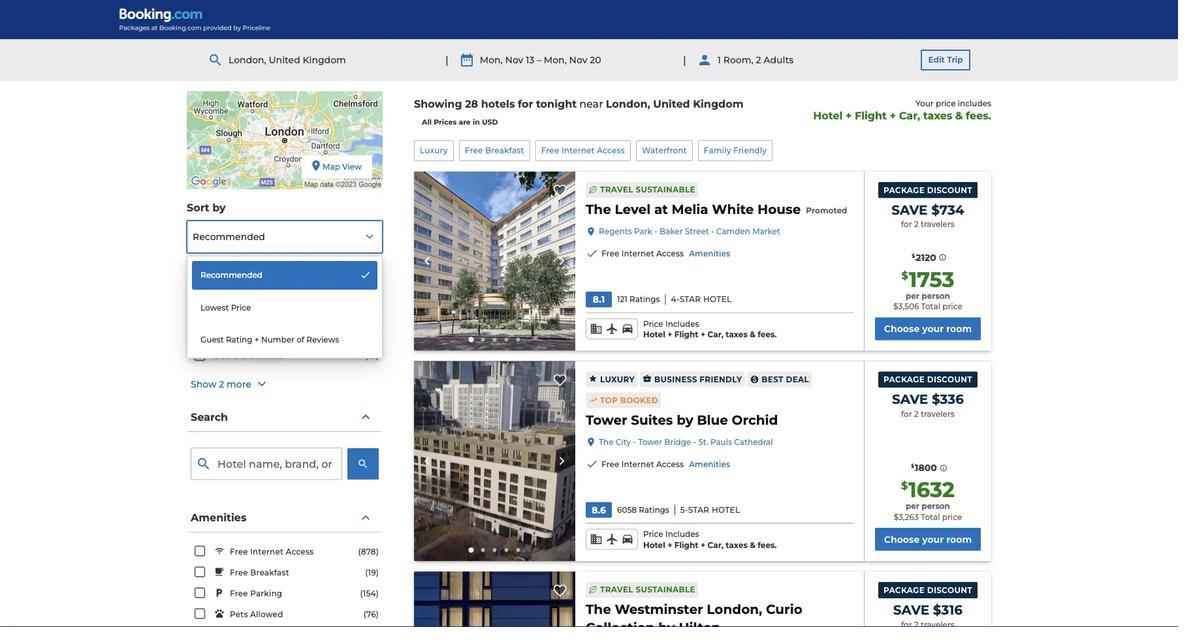 Task type: locate. For each thing, give the bounding box(es) containing it.
for right hotels
[[518, 97, 533, 110]]

free internet access down amenities dropdown button
[[230, 548, 314, 557]]

2 left more
[[219, 379, 224, 390]]

recommended
[[193, 231, 265, 242], [201, 270, 263, 280]]

bird's eye view image
[[414, 362, 576, 562]]

friendly right family
[[734, 146, 767, 155]]

access down bridge
[[657, 460, 684, 469]]

sustainable up the westminster at the bottom of the page
[[636, 586, 696, 595]]

all prices are in usd
[[422, 118, 498, 126]]

0 vertical spatial taxes
[[924, 110, 953, 122]]

blue
[[697, 412, 728, 428]]

2 photo carousel region from the top
[[414, 362, 576, 562]]

taxes down "your"
[[924, 110, 953, 122]]

0 vertical spatial fees.
[[966, 110, 992, 122]]

1 includes from the top
[[666, 319, 699, 329]]

near
[[580, 97, 604, 110]]

$ left 2120
[[912, 253, 915, 259]]

save
[[892, 202, 928, 218], [892, 392, 929, 408], [894, 603, 930, 619]]

your down $ 1753 per person $3,506 total price
[[923, 324, 944, 335]]

hotels
[[214, 331, 240, 340]]

1 choose your room button from the top
[[875, 318, 981, 341]]

1 vertical spatial go to image #2 image
[[481, 549, 485, 553]]

fees.
[[966, 110, 992, 122], [758, 330, 777, 340], [758, 541, 777, 551]]

1 vertical spatial free breakfast
[[230, 569, 289, 578]]

1 vertical spatial friendly
[[700, 375, 742, 385]]

0 horizontal spatial mon,
[[480, 54, 503, 65]]

total inside $ 1632 per person $3,263 total price
[[921, 513, 941, 522]]

room
[[947, 324, 972, 335], [947, 534, 972, 546]]

the up regents
[[586, 201, 611, 217]]

1 vertical spatial go to image #3 image
[[493, 549, 497, 553]]

go to image #5 image for 1632
[[516, 549, 520, 553]]

save $336
[[892, 392, 964, 408]]

1 go to image #5 image from the top
[[516, 338, 520, 342]]

mon,
[[480, 54, 503, 65], [544, 54, 567, 65]]

price includes hotel + flight + car, taxes & fees. down 5-star hotel
[[644, 530, 777, 551]]

tower down suites at the right bottom
[[639, 438, 663, 447]]

st.
[[699, 438, 709, 447]]

kingdom
[[303, 54, 346, 65], [693, 97, 744, 110]]

ratings right 6058
[[639, 506, 670, 515]]

go to image #5 image
[[516, 338, 520, 342], [516, 549, 520, 553]]

discount up $336
[[928, 375, 973, 385]]

1 horizontal spatial free internet access
[[541, 146, 625, 155]]

2 choose from the top
[[884, 534, 920, 546]]

$ inside $ 1632 per person $3,263 total price
[[902, 480, 908, 493]]

1 vertical spatial star
[[688, 506, 710, 515]]

search button
[[188, 403, 382, 433]]

&
[[956, 110, 963, 122], [750, 330, 756, 340], [233, 352, 239, 361], [750, 541, 756, 551]]

for 2 travelers for 1753
[[902, 220, 955, 229]]

photo carousel region
[[414, 172, 576, 351], [414, 362, 576, 562], [414, 572, 576, 628]]

2 | from the left
[[683, 53, 687, 66]]

star right 6058 ratings
[[688, 506, 710, 515]]

the level at melia white house
[[586, 201, 801, 217]]

free internet access amenities down bridge
[[602, 460, 731, 469]]

2 vertical spatial package discount
[[884, 586, 973, 596]]

per inside $ 1632 per person $3,263 total price
[[906, 502, 920, 512]]

breakfast up parking at the left
[[250, 569, 289, 578]]

bed
[[214, 352, 231, 361]]

1 package discount from the top
[[884, 185, 973, 195]]

2 package from the top
[[884, 375, 925, 385]]

cathedral
[[735, 438, 773, 447]]

0 vertical spatial your
[[923, 324, 944, 335]]

0 vertical spatial (19)
[[365, 352, 379, 361]]

0 vertical spatial luxury
[[420, 146, 448, 155]]

1 vertical spatial free internet access amenities
[[602, 460, 731, 469]]

0 vertical spatial for 2 travelers
[[902, 220, 955, 229]]

1 discount from the top
[[928, 185, 973, 195]]

car, down 4-star hotel
[[708, 330, 724, 340]]

includes down 4- on the top right
[[666, 319, 699, 329]]

nov left 20
[[569, 54, 588, 65]]

free internet access amenities for 1753
[[602, 249, 731, 259]]

friendly
[[734, 146, 767, 155], [700, 375, 742, 385]]

2 your from the top
[[923, 534, 944, 546]]

person inside $ 1632 per person $3,263 total price
[[922, 502, 951, 512]]

price inside $ 1753 per person $3,506 total price
[[943, 302, 963, 312]]

2 go to image #3 image from the top
[[493, 549, 497, 553]]

package discount
[[884, 185, 973, 195], [884, 375, 973, 385], [884, 586, 973, 596]]

1 vertical spatial choose your room
[[884, 534, 972, 546]]

1 vertical spatial go to image #5 image
[[516, 549, 520, 553]]

0 vertical spatial flight
[[855, 110, 887, 122]]

2 vertical spatial fees.
[[758, 541, 777, 551]]

mon, right – at the top left of the page
[[544, 54, 567, 65]]

total
[[922, 302, 941, 312], [921, 513, 941, 522]]

1 vertical spatial for 2 travelers
[[902, 410, 955, 419]]

go to image #5 image for 1753
[[516, 338, 520, 342]]

| up showing
[[446, 53, 449, 66]]

fees. inside your price includes hotel + flight + car, taxes & fees.
[[966, 110, 992, 122]]

travelers down save $734
[[921, 220, 955, 229]]

at
[[655, 201, 668, 217]]

free breakfast
[[465, 146, 524, 155], [230, 569, 289, 578]]

0 vertical spatial room
[[947, 324, 972, 335]]

1 total from the top
[[922, 302, 941, 312]]

1 room from the top
[[947, 324, 972, 335]]

2 nov from the left
[[569, 54, 588, 65]]

access down amenities dropdown button
[[286, 548, 314, 557]]

1 vertical spatial person
[[922, 502, 951, 512]]

usd
[[482, 118, 498, 126]]

1 choose your room from the top
[[884, 324, 972, 335]]

discount up $734 at top right
[[928, 185, 973, 195]]

luxury
[[420, 146, 448, 155], [600, 375, 635, 385]]

28
[[465, 97, 478, 110]]

1 vertical spatial tower
[[639, 438, 663, 447]]

the left city
[[599, 438, 614, 447]]

1 vertical spatial travel sustainable
[[600, 586, 696, 595]]

person inside $ 1753 per person $3,506 total price
[[922, 291, 951, 301]]

2 vertical spatial by
[[659, 620, 675, 628]]

go to image #2 image
[[481, 338, 485, 342], [481, 549, 485, 553]]

0 vertical spatial package discount
[[884, 185, 973, 195]]

total right $3,506
[[922, 302, 941, 312]]

0 vertical spatial save
[[892, 202, 928, 218]]

go to image #1 image for 1753
[[469, 337, 474, 343]]

choose your room button down $3,263
[[875, 529, 981, 551]]

package discount up save $336 at the right bottom of the page
[[884, 375, 973, 385]]

1632
[[909, 478, 955, 503]]

0 vertical spatial car,
[[899, 110, 921, 122]]

the westminster london, curio collection by hilton
[[586, 602, 803, 628]]

2 vertical spatial london,
[[707, 602, 763, 618]]

1 travelers from the top
[[921, 220, 955, 229]]

fees. for 1753
[[758, 330, 777, 340]]

5-
[[681, 506, 688, 515]]

2 go to image #4 image from the top
[[505, 549, 509, 553]]

car,
[[899, 110, 921, 122], [708, 330, 724, 340], [708, 541, 724, 551]]

$ left 1800
[[911, 464, 915, 470]]

2
[[756, 54, 761, 65], [915, 220, 919, 229], [219, 379, 224, 390], [915, 410, 919, 419]]

2 room from the top
[[947, 534, 972, 546]]

2 price includes hotel + flight + car, taxes & fees. from the top
[[644, 530, 777, 551]]

for down save $336 at the right bottom of the page
[[902, 410, 913, 419]]

2 vertical spatial discount
[[928, 586, 973, 596]]

2 travel sustainable from the top
[[600, 586, 696, 595]]

london, united kingdom
[[229, 54, 346, 65]]

travel
[[600, 185, 634, 195], [600, 586, 634, 595]]

mon, left "13"
[[480, 54, 503, 65]]

1 vertical spatial travel
[[600, 586, 634, 595]]

choose your room down $3,263
[[884, 534, 972, 546]]

2 vertical spatial for
[[902, 410, 913, 419]]

1 vertical spatial united
[[654, 97, 690, 110]]

person down 2120
[[922, 291, 951, 301]]

$ inside the '$ 2120'
[[912, 253, 915, 259]]

access down baker
[[657, 249, 684, 259]]

1 vertical spatial fees.
[[758, 330, 777, 340]]

2 inside button
[[219, 379, 224, 390]]

fees. for 1632
[[758, 541, 777, 551]]

1 person from the top
[[922, 291, 951, 301]]

choose your room button down $3,506
[[875, 318, 981, 341]]

price inside $ 1632 per person $3,263 total price
[[943, 513, 963, 522]]

$ left 1753
[[902, 269, 909, 282]]

$ 1632 per person $3,263 total price
[[894, 478, 963, 522]]

taxes for 1753
[[726, 330, 748, 340]]

photo carousel region for 1632
[[414, 362, 576, 562]]

room down $ 1753 per person $3,506 total price
[[947, 324, 972, 335]]

1 horizontal spatial london,
[[606, 97, 651, 110]]

1 per from the top
[[906, 291, 920, 301]]

nov left "13"
[[505, 54, 524, 65]]

1 vertical spatial price
[[644, 319, 664, 329]]

1 vertical spatial per
[[906, 502, 920, 512]]

1 vertical spatial (19)
[[365, 568, 379, 578]]

price for 1632
[[943, 513, 963, 522]]

travel sustainable
[[600, 185, 696, 195], [600, 586, 696, 595]]

save left $316
[[894, 603, 930, 619]]

$ for 1753
[[902, 269, 909, 282]]

2 for 2 travelers from the top
[[902, 410, 955, 419]]

0 vertical spatial total
[[922, 302, 941, 312]]

london, inside the westminster london, curio collection by hilton
[[707, 602, 763, 618]]

travel up the level
[[600, 185, 634, 195]]

2 (19) from the top
[[365, 568, 379, 578]]

1 horizontal spatial luxury
[[600, 375, 635, 385]]

2 free internet access amenities from the top
[[602, 460, 731, 469]]

save left $336
[[892, 392, 929, 408]]

car, down 5-star hotel
[[708, 541, 724, 551]]

choose your room down $3,506
[[884, 324, 972, 335]]

0 vertical spatial choose your room button
[[875, 318, 981, 341]]

1 vertical spatial recommended
[[201, 270, 263, 280]]

1 vertical spatial london,
[[606, 97, 651, 110]]

0 vertical spatial photo carousel region
[[414, 172, 576, 351]]

the city - tower bridge - st. pauls cathedral
[[599, 438, 773, 447]]

1 vertical spatial breakfast
[[250, 569, 289, 578]]

per inside $ 1753 per person $3,506 total price
[[906, 291, 920, 301]]

choose your room for 1753
[[884, 324, 972, 335]]

| for mon, nov 13 – mon, nov 20
[[446, 53, 449, 66]]

free internet access amenities down baker
[[602, 249, 731, 259]]

for 2 travelers down save $336 at the right bottom of the page
[[902, 410, 955, 419]]

1 choose from the top
[[884, 324, 920, 335]]

tower down top
[[586, 412, 628, 428]]

2 discount from the top
[[928, 375, 973, 385]]

1 your from the top
[[923, 324, 944, 335]]

save left $734 at top right
[[892, 202, 928, 218]]

0 horizontal spatial kingdom
[[303, 54, 346, 65]]

1 vertical spatial package discount
[[884, 375, 973, 385]]

flight
[[855, 110, 887, 122], [675, 330, 699, 340], [675, 541, 699, 551]]

choose your room button for 1632
[[875, 529, 981, 551]]

business friendly
[[655, 375, 742, 385]]

recommended button
[[187, 221, 383, 254]]

2 choose your room button from the top
[[875, 529, 981, 551]]

your for 1753
[[923, 324, 944, 335]]

2 travel from the top
[[600, 586, 634, 595]]

free internet access down showing 28 hotels for tonight near london, united kingdom
[[541, 146, 625, 155]]

0 vertical spatial choose
[[884, 324, 920, 335]]

2 total from the top
[[921, 513, 941, 522]]

$ for 1632
[[902, 480, 908, 493]]

1 photo carousel region from the top
[[414, 172, 576, 351]]

list box
[[187, 256, 383, 359]]

0 vertical spatial free internet access
[[541, 146, 625, 155]]

taxes down 5-star hotel
[[726, 541, 748, 551]]

choose for 1753
[[884, 324, 920, 335]]

internet down showing 28 hotels for tonight near london, united kingdom
[[562, 146, 595, 155]]

room down $ 1632 per person $3,263 total price
[[947, 534, 972, 546]]

flight for 1753
[[675, 330, 699, 340]]

0 vertical spatial london,
[[229, 54, 266, 65]]

internet
[[562, 146, 595, 155], [622, 249, 654, 259], [622, 460, 654, 469], [250, 548, 284, 557]]

suites
[[631, 412, 673, 428]]

amenities inside dropdown button
[[191, 512, 247, 525]]

package discount for 1753
[[884, 185, 973, 195]]

package discount up save $316
[[884, 586, 973, 596]]

discount for 1632
[[928, 375, 973, 385]]

8.6
[[592, 505, 606, 516]]

1 vertical spatial go to image #1 image
[[469, 548, 474, 553]]

0 vertical spatial go to image #4 image
[[505, 338, 509, 342]]

| left 1
[[683, 53, 687, 66]]

1 vertical spatial amenities
[[689, 460, 731, 469]]

0 vertical spatial ratings
[[630, 295, 660, 304]]

total inside $ 1753 per person $3,506 total price
[[922, 302, 941, 312]]

0 vertical spatial amenities
[[689, 249, 731, 259]]

curio
[[766, 602, 803, 618]]

0 horizontal spatial breakfast
[[250, 569, 289, 578]]

ratings right the 121
[[630, 295, 660, 304]]

1 vertical spatial free internet access
[[230, 548, 314, 557]]

1 vertical spatial discount
[[928, 375, 973, 385]]

star right '121 ratings'
[[680, 295, 701, 304]]

price down the 1632
[[943, 513, 963, 522]]

2 per from the top
[[906, 502, 920, 512]]

2 includes from the top
[[666, 530, 699, 540]]

westminster
[[615, 602, 703, 618]]

the inside the westminster london, curio collection by hilton
[[586, 602, 611, 618]]

sustainable for level
[[636, 185, 696, 195]]

+ inside list box
[[255, 335, 259, 345]]

free breakfast up the free parking
[[230, 569, 289, 578]]

vacation rentals
[[214, 310, 283, 319]]

0 vertical spatial travelers
[[921, 220, 955, 229]]

0 vertical spatial star
[[680, 295, 701, 304]]

package up save $316
[[884, 586, 925, 596]]

go to image #4 image for 1632
[[505, 549, 509, 553]]

your
[[923, 324, 944, 335], [923, 534, 944, 546]]

2 vertical spatial price
[[943, 513, 963, 522]]

discount up $316
[[928, 586, 973, 596]]

$ inside $ 1800
[[911, 464, 915, 470]]

price includes hotel + flight + car, taxes & fees. for 1753
[[644, 319, 777, 340]]

per up $3,263
[[906, 502, 920, 512]]

go to image #1 image
[[469, 337, 474, 343], [469, 548, 474, 553]]

total for 1632
[[921, 513, 941, 522]]

0 vertical spatial go to image #5 image
[[516, 338, 520, 342]]

1 go to image #2 image from the top
[[481, 338, 485, 342]]

0 vertical spatial for
[[518, 97, 533, 110]]

$3,263
[[894, 513, 919, 522]]

sort
[[187, 201, 210, 214]]

1 vertical spatial the
[[599, 438, 614, 447]]

camden
[[717, 227, 751, 236]]

1 price includes hotel + flight + car, taxes & fees. from the top
[[644, 319, 777, 340]]

includes
[[958, 99, 992, 108]]

melia
[[672, 201, 709, 217]]

lowest price
[[201, 303, 251, 313]]

price right lowest on the top of the page
[[231, 303, 251, 313]]

collection
[[586, 620, 655, 628]]

2 sustainable from the top
[[636, 586, 696, 595]]

1 go to image #1 image from the top
[[469, 337, 474, 343]]

2 go to image #2 image from the top
[[481, 549, 485, 553]]

recommended down sort by at the left top of page
[[193, 231, 265, 242]]

price down 6058 ratings
[[644, 530, 664, 540]]

travel sustainable up at
[[600, 185, 696, 195]]

& inside your price includes hotel + flight + car, taxes & fees.
[[956, 110, 963, 122]]

1 | from the left
[[446, 53, 449, 66]]

the level at melia white house - promoted element
[[586, 200, 848, 219]]

go to image #3 image
[[493, 338, 497, 342], [493, 549, 497, 553]]

2 person from the top
[[922, 502, 951, 512]]

package up save $336 at the right bottom of the page
[[884, 375, 925, 385]]

price down 1753
[[943, 302, 963, 312]]

$ inside $ 1753 per person $3,506 total price
[[902, 269, 909, 282]]

by down the westminster at the bottom of the page
[[659, 620, 675, 628]]

1 vertical spatial sustainable
[[636, 586, 696, 595]]

for down save $734
[[902, 220, 913, 229]]

2 go to image #1 image from the top
[[469, 548, 474, 553]]

price includes hotel + flight + car, taxes & fees. down 4-star hotel
[[644, 319, 777, 340]]

0 horizontal spatial |
[[446, 53, 449, 66]]

star for 1753
[[680, 295, 701, 304]]

choose your room button
[[875, 318, 981, 341], [875, 529, 981, 551]]

choose for 1632
[[884, 534, 920, 546]]

2 mon, from the left
[[544, 54, 567, 65]]

2 choose your room from the top
[[884, 534, 972, 546]]

1 for 2 travelers from the top
[[902, 220, 955, 229]]

travel up collection
[[600, 586, 634, 595]]

free internet access amenities
[[602, 249, 731, 259], [602, 460, 731, 469]]

your for 1632
[[923, 534, 944, 546]]

–
[[537, 54, 542, 65]]

photo carousel region for 1753
[[414, 172, 576, 351]]

car, down "your"
[[899, 110, 921, 122]]

0 vertical spatial choose your room
[[884, 324, 972, 335]]

person down 1800
[[922, 502, 951, 512]]

luxury up top
[[600, 375, 635, 385]]

price for 1753
[[943, 302, 963, 312]]

package up save $734
[[884, 185, 925, 195]]

1 go to image #3 image from the top
[[493, 338, 497, 342]]

the westminster london, curio collection by hilton element
[[586, 601, 854, 628]]

2 vertical spatial taxes
[[726, 541, 748, 551]]

the up collection
[[586, 602, 611, 618]]

2 vertical spatial package
[[884, 586, 925, 596]]

person
[[922, 291, 951, 301], [922, 502, 951, 512]]

includes for 1753
[[666, 319, 699, 329]]

(154)
[[360, 589, 379, 599]]

room for 1632
[[947, 534, 972, 546]]

flight for 1632
[[675, 541, 699, 551]]

discount for 1753
[[928, 185, 973, 195]]

price right "your"
[[936, 99, 956, 108]]

2 travelers from the top
[[921, 410, 955, 419]]

1 vertical spatial travelers
[[921, 410, 955, 419]]

per up $3,506
[[906, 291, 920, 301]]

1 sustainable from the top
[[636, 185, 696, 195]]

show 2 more
[[191, 379, 251, 390]]

go to image #4 image
[[505, 338, 509, 342], [505, 549, 509, 553]]

2 package discount from the top
[[884, 375, 973, 385]]

taxes
[[924, 110, 953, 122], [726, 330, 748, 340], [726, 541, 748, 551]]

0 vertical spatial go to image #1 image
[[469, 337, 474, 343]]

1 travel sustainable from the top
[[600, 185, 696, 195]]

1 vertical spatial kingdom
[[693, 97, 744, 110]]

sustainable
[[636, 185, 696, 195], [636, 586, 696, 595]]

1 horizontal spatial by
[[659, 620, 675, 628]]

2 vertical spatial car,
[[708, 541, 724, 551]]

1 free internet access amenities from the top
[[602, 249, 731, 259]]

access
[[597, 146, 625, 155], [657, 249, 684, 259], [657, 460, 684, 469], [286, 548, 314, 557]]

by inside the westminster london, curio collection by hilton
[[659, 620, 675, 628]]

0 vertical spatial by
[[213, 201, 226, 214]]

price down '121 ratings'
[[644, 319, 664, 329]]

| for 1 room, 2 adults
[[683, 53, 687, 66]]

price for 1632
[[644, 530, 664, 540]]

1 vertical spatial photo carousel region
[[414, 362, 576, 562]]

package for 1753
[[884, 185, 925, 195]]

mon, nov 13 – mon, nov 20
[[480, 54, 601, 65]]

taxes down 4-star hotel
[[726, 330, 748, 340]]

2 go to image #5 image from the top
[[516, 549, 520, 553]]

per for 1753
[[906, 291, 920, 301]]

(19)
[[365, 352, 379, 361], [365, 568, 379, 578]]

- left st.
[[694, 438, 697, 447]]

ratings for 1632
[[639, 506, 670, 515]]

0 vertical spatial friendly
[[734, 146, 767, 155]]

1 go to image #4 image from the top
[[505, 338, 509, 342]]

choose down $3,506
[[884, 324, 920, 335]]

your down $ 1632 per person $3,263 total price
[[923, 534, 944, 546]]

by up the city - tower bridge - st. pauls cathedral
[[677, 412, 694, 428]]

2 vertical spatial flight
[[675, 541, 699, 551]]

travelers down save $336 at the right bottom of the page
[[921, 410, 955, 419]]

hotel inside your price includes hotel + flight + car, taxes & fees.
[[814, 110, 843, 122]]

0 vertical spatial package
[[884, 185, 925, 195]]

internet down city
[[622, 460, 654, 469]]

0 vertical spatial go to image #2 image
[[481, 338, 485, 342]]

includes
[[666, 319, 699, 329], [666, 530, 699, 540]]

sustainable for westminster
[[636, 586, 696, 595]]

1 (19) from the top
[[365, 352, 379, 361]]

price for 1753
[[644, 319, 664, 329]]

sustainable up at
[[636, 185, 696, 195]]

lowest
[[201, 303, 229, 313]]

total right $3,263
[[921, 513, 941, 522]]

for
[[518, 97, 533, 110], [902, 220, 913, 229], [902, 410, 913, 419]]

car, for 1753
[[708, 330, 724, 340]]

breakfast down usd
[[485, 146, 524, 155]]

$ 1753 per person $3,506 total price
[[894, 267, 963, 312]]

luxury down "all"
[[420, 146, 448, 155]]

regents
[[599, 227, 632, 236]]

recommended up lowest price
[[201, 270, 263, 280]]

0 vertical spatial discount
[[928, 185, 973, 195]]

0 horizontal spatial nov
[[505, 54, 524, 65]]

5-star hotel
[[681, 506, 740, 515]]

0 vertical spatial kingdom
[[303, 54, 346, 65]]

1 nov from the left
[[505, 54, 524, 65]]

choose down $3,263
[[884, 534, 920, 546]]

the
[[586, 201, 611, 217], [599, 438, 614, 447], [586, 602, 611, 618]]

showing 28 hotels for tonight near london, united kingdom
[[414, 97, 744, 110]]

for 2 travelers for 1632
[[902, 410, 955, 419]]

1 vertical spatial car,
[[708, 330, 724, 340]]

travel sustainable up the westminster at the bottom of the page
[[600, 586, 696, 595]]

total for 1753
[[922, 302, 941, 312]]

tower suites by blue orchid
[[586, 412, 778, 428]]

1 vertical spatial save
[[892, 392, 929, 408]]

2 vertical spatial price
[[644, 530, 664, 540]]

3 package from the top
[[884, 586, 925, 596]]

1 package from the top
[[884, 185, 925, 195]]

1 travel from the top
[[600, 185, 634, 195]]

0 horizontal spatial by
[[213, 201, 226, 214]]

2 right room,
[[756, 54, 761, 65]]

1 vertical spatial taxes
[[726, 330, 748, 340]]

1 vertical spatial total
[[921, 513, 941, 522]]



Task type: vqa. For each thing, say whether or not it's contained in the screenshot.
1753 PRICE INCLUDES HOTEL + FLIGHT + CAR, TAXES & FEES.
yes



Task type: describe. For each thing, give the bounding box(es) containing it.
map view
[[323, 162, 362, 172]]

your
[[916, 99, 934, 108]]

hotels
[[481, 97, 515, 110]]

tower suites by blue orchid element
[[586, 411, 778, 430]]

best
[[762, 375, 784, 385]]

vacation
[[214, 310, 250, 319]]

pets
[[230, 610, 248, 620]]

$ for 1800
[[911, 464, 915, 470]]

121
[[617, 295, 628, 304]]

travel for level
[[600, 185, 634, 195]]

- right park at the right top
[[655, 227, 658, 236]]

property types
[[191, 274, 273, 287]]

car, for 1632
[[708, 541, 724, 551]]

level
[[615, 201, 651, 217]]

travel sustainable for westminster
[[600, 586, 696, 595]]

3 discount from the top
[[928, 586, 973, 596]]

amenities button
[[188, 504, 382, 533]]

access down near
[[597, 146, 625, 155]]

travel sustainable for level
[[600, 185, 696, 195]]

street
[[685, 227, 709, 236]]

amenities for 1753
[[689, 249, 731, 259]]

guest rating + number of reviews
[[201, 335, 339, 345]]

includes for 1632
[[666, 530, 699, 540]]

city
[[616, 438, 631, 447]]

1 room, 2 adults
[[718, 54, 794, 65]]

types
[[242, 274, 273, 287]]

parking
[[250, 589, 282, 599]]

for for 1632
[[902, 410, 913, 419]]

1753
[[909, 267, 955, 292]]

go to image #2 image for 1632
[[481, 549, 485, 553]]

0 vertical spatial free breakfast
[[465, 146, 524, 155]]

show 2 more button
[[191, 377, 379, 393]]

deal
[[786, 375, 810, 385]]

amenities for 1632
[[689, 460, 731, 469]]

the for the westminster london, curio collection by hilton
[[586, 602, 611, 618]]

2120
[[916, 252, 937, 263]]

1 horizontal spatial kingdom
[[693, 97, 744, 110]]

0 vertical spatial breakfast
[[485, 146, 524, 155]]

car, inside your price includes hotel + flight + car, taxes & fees.
[[899, 110, 921, 122]]

4-
[[671, 295, 680, 304]]

- right city
[[633, 438, 636, 447]]

$ 2120
[[912, 252, 937, 263]]

0 vertical spatial price
[[231, 303, 251, 313]]

the for the level at melia white house
[[586, 201, 611, 217]]

edit trip button
[[921, 50, 971, 71]]

sort by
[[187, 201, 226, 214]]

property building image
[[414, 172, 576, 351]]

baker
[[660, 227, 683, 236]]

family friendly
[[704, 146, 767, 155]]

rentals
[[252, 310, 283, 319]]

friendly for family friendly
[[734, 146, 767, 155]]

property types button
[[188, 267, 382, 296]]

showing
[[414, 97, 462, 110]]

6058 ratings
[[617, 506, 670, 515]]

room for 1753
[[947, 324, 972, 335]]

person for 1632
[[922, 502, 951, 512]]

family
[[704, 146, 732, 155]]

0 horizontal spatial free breakfast
[[230, 569, 289, 578]]

breakfasts
[[241, 352, 284, 361]]

(878)
[[358, 548, 379, 557]]

rating
[[226, 335, 253, 345]]

the for the city - tower bridge - st. pauls cathedral
[[599, 438, 614, 447]]

0 horizontal spatial luxury
[[420, 146, 448, 155]]

go to image #1 image for 1632
[[469, 548, 474, 553]]

save $316
[[894, 603, 963, 619]]

save $734
[[892, 202, 965, 218]]

1
[[718, 54, 721, 65]]

more
[[227, 379, 251, 390]]

1800
[[915, 463, 937, 474]]

$316
[[934, 603, 963, 619]]

$734
[[932, 202, 965, 218]]

recommended inside dropdown button
[[193, 231, 265, 242]]

travelers for 1753
[[921, 220, 955, 229]]

in
[[473, 118, 480, 126]]

bed & breakfasts
[[214, 352, 284, 361]]

market
[[753, 227, 781, 236]]

1 horizontal spatial tower
[[639, 438, 663, 447]]

map
[[323, 162, 340, 172]]

package for 1632
[[884, 375, 925, 385]]

choose your room for 1632
[[884, 534, 972, 546]]

2 down save $734
[[915, 220, 919, 229]]

go to image #3 image for 1753
[[493, 338, 497, 342]]

room,
[[724, 54, 754, 65]]

for for 1753
[[902, 220, 913, 229]]

- right street
[[711, 227, 714, 236]]

Hotel name, brand, or keyword text field
[[191, 448, 342, 481]]

price includes hotel + flight + car, taxes & fees. for 1632
[[644, 530, 777, 551]]

your price includes hotel + flight + car, taxes & fees.
[[814, 99, 992, 122]]

booking.com packages image
[[119, 8, 271, 31]]

0 horizontal spatial free internet access
[[230, 548, 314, 557]]

go to image #2 image for 1753
[[481, 338, 485, 342]]

go to image #3 image for 1632
[[493, 549, 497, 553]]

1 mon, from the left
[[480, 54, 503, 65]]

package discount for 1632
[[884, 375, 973, 385]]

friendly for business friendly
[[700, 375, 742, 385]]

20
[[590, 54, 601, 65]]

$ for 2120
[[912, 253, 915, 259]]

choose your room button for 1753
[[875, 318, 981, 341]]

list box containing recommended
[[187, 256, 383, 359]]

6058
[[617, 506, 637, 515]]

internet down amenities dropdown button
[[250, 548, 284, 557]]

0 horizontal spatial tower
[[586, 412, 628, 428]]

3 package discount from the top
[[884, 586, 973, 596]]

reviews
[[307, 335, 339, 345]]

show
[[191, 379, 217, 390]]

waterfront
[[642, 146, 687, 155]]

pauls
[[711, 438, 732, 447]]

taxes inside your price includes hotel + flight + car, taxes & fees.
[[924, 110, 953, 122]]

go to image #4 image for 1753
[[505, 338, 509, 342]]

2 down save $336 at the right bottom of the page
[[915, 410, 919, 419]]

property
[[191, 274, 239, 287]]

save for 1753
[[892, 202, 928, 218]]

adults
[[764, 54, 794, 65]]

internet down park at the right top
[[622, 249, 654, 259]]

allowed
[[250, 610, 283, 620]]

121 ratings
[[617, 295, 660, 304]]

regents park - baker street - camden market
[[599, 227, 781, 236]]

travel for westminster
[[600, 586, 634, 595]]

3 photo carousel region from the top
[[414, 572, 576, 628]]

$ 1800
[[911, 463, 937, 474]]

number
[[261, 335, 295, 345]]

are
[[459, 118, 471, 126]]

travelers for 1632
[[921, 410, 955, 419]]

best deal
[[762, 375, 810, 385]]

white
[[712, 201, 754, 217]]

2 vertical spatial save
[[894, 603, 930, 619]]

price inside your price includes hotel + flight + car, taxes & fees.
[[936, 99, 956, 108]]

2 horizontal spatial by
[[677, 412, 694, 428]]

save for 1632
[[892, 392, 929, 408]]

person for 1753
[[922, 291, 951, 301]]

0 horizontal spatial united
[[269, 54, 300, 65]]

per for 1632
[[906, 502, 920, 512]]

business
[[655, 375, 698, 385]]

free internet access amenities for 1632
[[602, 460, 731, 469]]

house
[[758, 201, 801, 217]]

13
[[526, 54, 535, 65]]

star for 1632
[[688, 506, 710, 515]]

guest
[[201, 335, 224, 345]]

flight inside your price includes hotel + flight + car, taxes & fees.
[[855, 110, 887, 122]]

taxes for 1632
[[726, 541, 748, 551]]

top
[[600, 396, 618, 405]]

ratings for 1753
[[630, 295, 660, 304]]

of
[[297, 335, 305, 345]]

4-star hotel
[[671, 295, 732, 304]]

top booked
[[600, 396, 658, 405]]

edit
[[929, 55, 945, 65]]

(76)
[[364, 610, 379, 620]]



